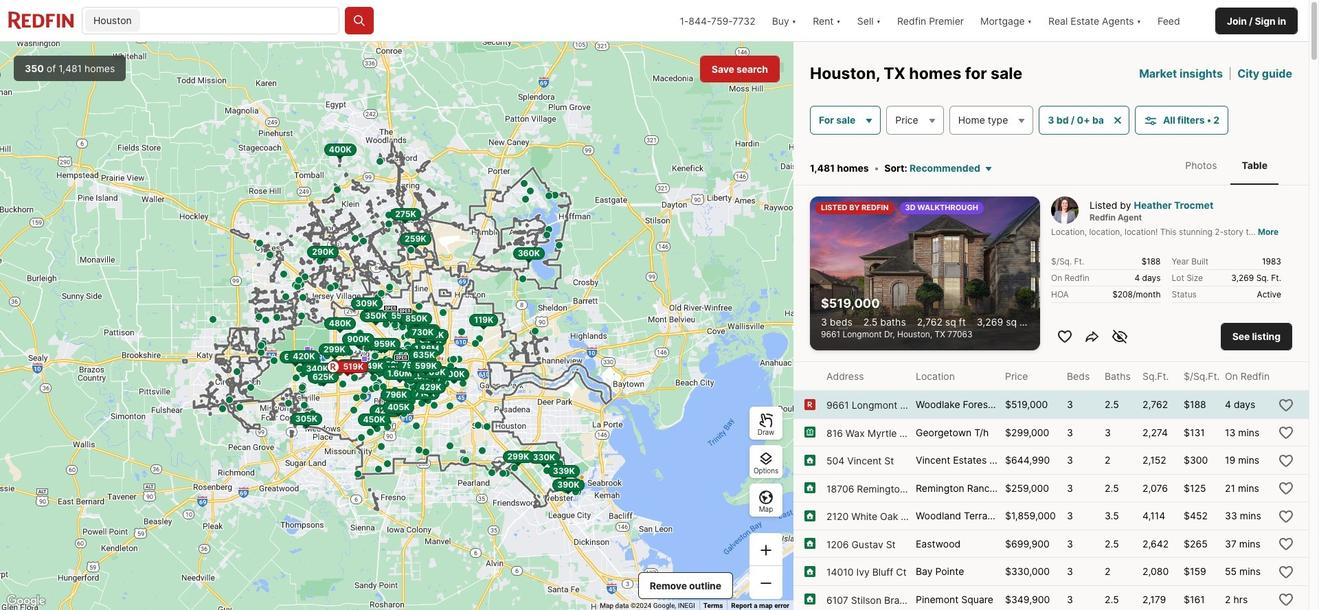 Task type: locate. For each thing, give the bounding box(es) containing it.
tab list
[[1161, 146, 1293, 185]]

None search field
[[143, 8, 339, 35]]

google image
[[3, 592, 49, 610]]

toggle search results table view tab
[[1231, 148, 1279, 182]]

map region
[[0, 42, 794, 610]]

toggle search results photos view tab
[[1175, 148, 1229, 182]]



Task type: vqa. For each thing, say whether or not it's contained in the screenshot.
map entry Image
no



Task type: describe. For each thing, give the bounding box(es) containing it.
agent photo image
[[1052, 197, 1079, 224]]

submit search image
[[353, 14, 366, 27]]



